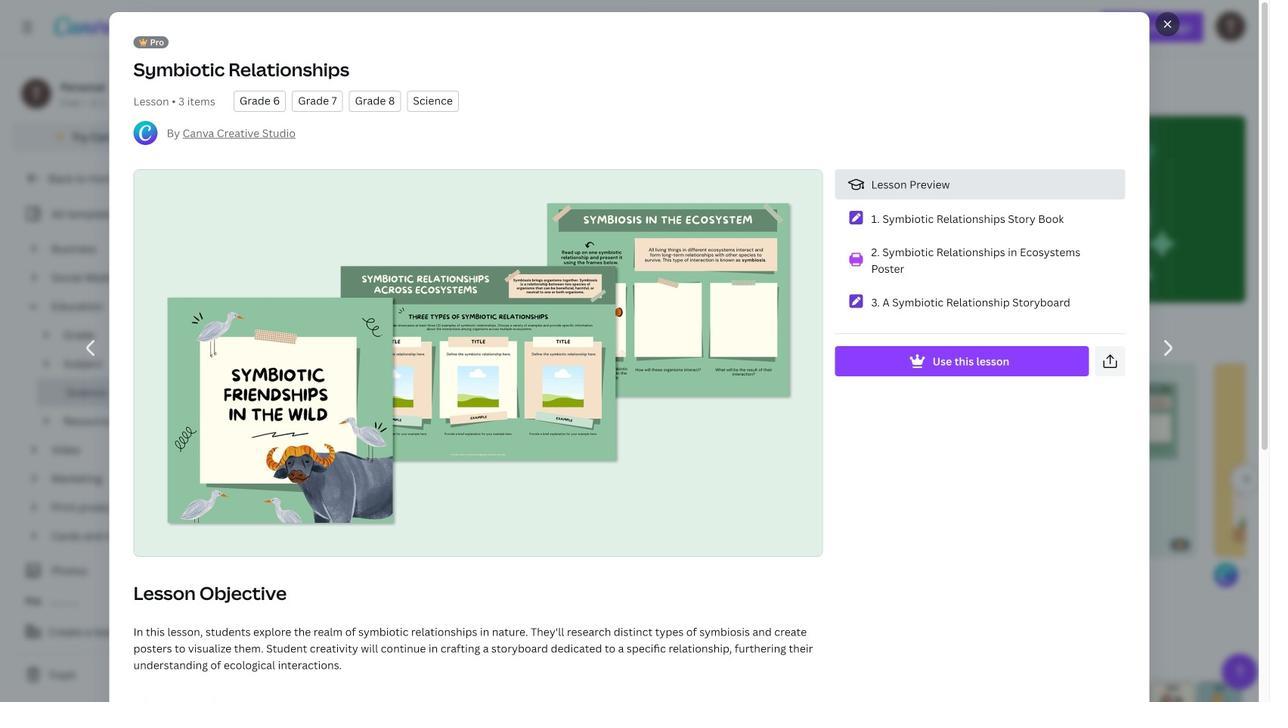 Task type: locate. For each thing, give the bounding box(es) containing it.
list
[[835, 169, 1125, 318]]

energy transformation image
[[662, 364, 920, 557]]

introduction to electricity image
[[109, 364, 367, 557]]



Task type: describe. For each thing, give the bounding box(es) containing it.
2 filter options selected element
[[294, 622, 309, 637]]

black and yellow flat graphic science flashcard image
[[209, 678, 402, 702]]

the water cycle image
[[386, 364, 644, 557]]

balanced and unbalanced forces image
[[1214, 364, 1270, 557]]

symbiotic relationships image
[[938, 364, 1196, 557]]

flowering and non-flowering plants flashcard in blue yellow simple outlined style image
[[1053, 678, 1246, 702]]



Task type: vqa. For each thing, say whether or not it's contained in the screenshot.
BALANCED AND UNBALANCED FORCES image
yes



